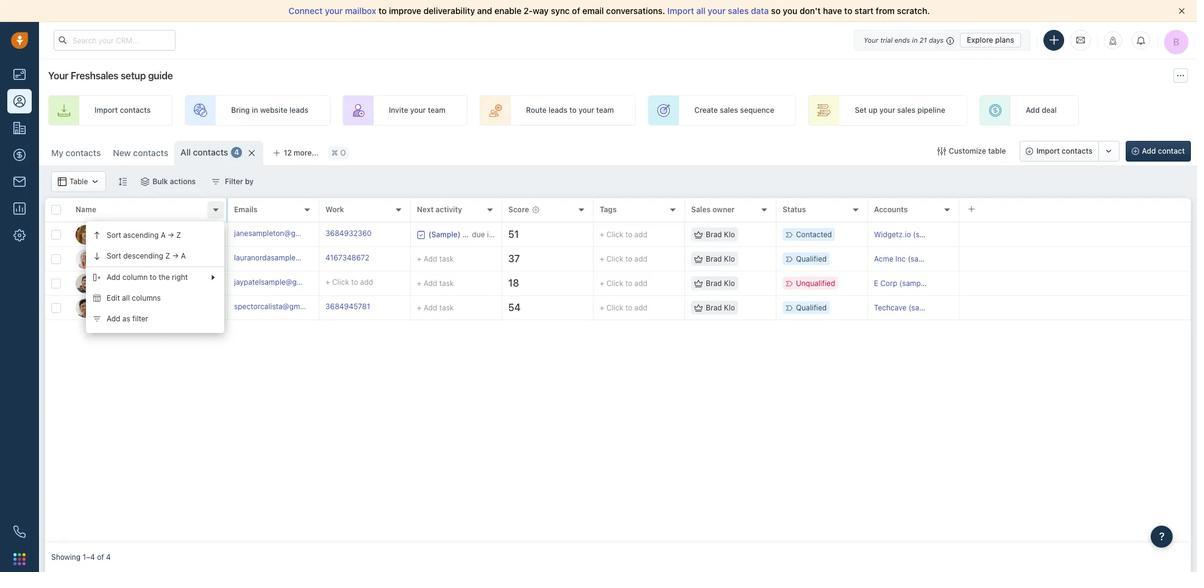 Task type: describe. For each thing, give the bounding box(es) containing it.
container_wx8msf4aqz5i3rn1 image for customize table
[[938, 147, 946, 156]]

create sales sequence
[[695, 106, 775, 115]]

a inside sort ascending a → z menu item
[[161, 231, 166, 240]]

press space to select this row. row containing 51
[[228, 223, 1192, 247]]

name
[[76, 205, 96, 214]]

data
[[751, 5, 769, 16]]

name column header
[[70, 198, 228, 223]]

edit all columns
[[107, 294, 161, 303]]

click for 18
[[607, 279, 624, 288]]

klo for 37
[[724, 254, 735, 263]]

Search your CRM... text field
[[54, 30, 176, 51]]

explore plans
[[967, 35, 1015, 44]]

inc
[[896, 254, 906, 263]]

create
[[695, 106, 718, 115]]

techcave
[[875, 303, 907, 312]]

deal
[[1042, 106, 1057, 115]]

task for 37
[[440, 254, 454, 263]]

add inside 'link'
[[1026, 106, 1040, 115]]

container_wx8msf4aqz5i3rn1 image inside bulk actions button
[[141, 177, 150, 186]]

jane sampleton (sample) link
[[100, 228, 203, 241]]

lauranordasample@gmail.com
[[234, 253, 338, 262]]

descending
[[123, 252, 163, 261]]

your for your freshsales setup guide
[[48, 70, 68, 81]]

ascending
[[123, 231, 159, 240]]

(sample) up "acme inc (sample)" link
[[914, 230, 944, 239]]

email image
[[1077, 35, 1086, 45]]

my
[[51, 148, 63, 158]]

row group containing 51
[[228, 223, 1192, 320]]

customize
[[949, 146, 987, 156]]

a inside sort descending z → a menu item
[[181, 252, 186, 261]]

corp
[[881, 279, 898, 288]]

new
[[113, 148, 131, 158]]

guide
[[148, 70, 173, 81]]

your right route
[[579, 106, 595, 115]]

→ for z
[[168, 231, 174, 240]]

(sample) for jane sampleton (sample)
[[167, 229, 203, 239]]

add deal link
[[980, 95, 1079, 126]]

jaypatelsample@gmail.com
[[234, 277, 328, 287]]

3684945781 link
[[326, 301, 370, 314]]

import all your sales data link
[[668, 5, 772, 16]]

connect your mailbox link
[[289, 5, 379, 16]]

bulk
[[153, 177, 168, 186]]

spector calista (sample) link
[[100, 302, 200, 314]]

press space to select this row. row containing 54
[[228, 296, 1192, 320]]

laura norda (sample)
[[100, 253, 187, 264]]

press space to select this row. row containing jay patel (sample)
[[45, 271, 228, 296]]

brad for 54
[[706, 303, 722, 312]]

filter
[[132, 314, 148, 324]]

style_myh0__igzzd8unmi image
[[118, 177, 127, 186]]

j image
[[76, 274, 95, 293]]

next
[[417, 205, 434, 214]]

e
[[875, 279, 879, 288]]

freshsales
[[71, 70, 118, 81]]

press space to select this row. row containing jane sampleton (sample)
[[45, 223, 228, 247]]

set up your sales pipeline link
[[809, 95, 968, 126]]

janesampleton@gmail.com link
[[234, 228, 326, 241]]

add contact button
[[1126, 141, 1192, 162]]

+ click to add for 18
[[600, 279, 648, 288]]

sort for sort descending z → a
[[107, 252, 121, 261]]

sort descending z → a menu item
[[86, 246, 224, 267]]

setup
[[121, 70, 146, 81]]

scratch.
[[898, 5, 930, 16]]

qualified for 37
[[797, 254, 827, 263]]

click for 51
[[607, 230, 624, 239]]

12 more...
[[284, 148, 319, 157]]

sales owner
[[692, 205, 735, 214]]

columns
[[132, 294, 161, 303]]

row group containing jane sampleton (sample)
[[45, 223, 228, 320]]

acme inc (sample) link
[[875, 254, 939, 263]]

sales left 'pipeline'
[[898, 106, 916, 115]]

+ add task for 54
[[417, 303, 454, 312]]

(sample) down e corp (sample) link
[[909, 303, 939, 312]]

press space to select this row. row containing laura norda (sample)
[[45, 247, 228, 271]]

21
[[920, 36, 927, 44]]

sort for sort ascending a → z
[[107, 231, 121, 240]]

4167348672 link
[[326, 252, 370, 265]]

e corp (sample)
[[875, 279, 930, 288]]

o
[[340, 148, 346, 158]]

jay patel (sample) link
[[100, 277, 174, 289]]

add inside button
[[1143, 146, 1157, 156]]

add deal
[[1026, 106, 1057, 115]]

the
[[159, 273, 170, 282]]

next activity
[[417, 205, 462, 214]]

brad klo for 37
[[706, 254, 735, 263]]

press space to select this row. row containing 18
[[228, 271, 1192, 296]]

container_wx8msf4aqz5i3rn1 image for table
[[58, 177, 66, 186]]

sales right create
[[720, 106, 739, 115]]

→ for a
[[172, 252, 179, 261]]

invite your team
[[389, 106, 446, 115]]

1 horizontal spatial in
[[913, 36, 918, 44]]

click for 37
[[607, 254, 624, 263]]

start
[[855, 5, 874, 16]]

sort ascending a → z menu item
[[86, 225, 224, 246]]

edit all columns menu item
[[86, 288, 224, 309]]

add for 54
[[635, 303, 648, 312]]

widgetz.io (sample) link
[[875, 230, 944, 239]]

table button
[[51, 171, 106, 192]]

1 leads from the left
[[290, 106, 309, 115]]

cell for 54
[[960, 296, 1192, 320]]

(sample) for acme inc (sample)
[[908, 254, 939, 263]]

showing 1–4 of 4
[[51, 553, 111, 562]]

pipeline
[[918, 106, 946, 115]]

way
[[533, 5, 549, 16]]

1 horizontal spatial z
[[176, 231, 181, 240]]

techcave (sample) link
[[875, 303, 939, 312]]

sequence
[[741, 106, 775, 115]]

you
[[783, 5, 798, 16]]

3684945781
[[326, 302, 370, 311]]

l image
[[76, 249, 95, 269]]

press space to select this row. row containing 37
[[228, 247, 1192, 271]]

2 leads from the left
[[549, 106, 568, 115]]

widgetz.io (sample)
[[875, 230, 944, 239]]

laura norda (sample) link
[[100, 253, 187, 265]]

bulk actions
[[153, 177, 196, 186]]

brad klo for 51
[[706, 230, 735, 239]]

1–4
[[83, 553, 95, 562]]

as
[[122, 314, 130, 324]]

+ add task for 18
[[417, 278, 454, 288]]

2 vertical spatial container_wx8msf4aqz5i3rn1 image
[[417, 230, 426, 239]]

+ click to add for 54
[[600, 303, 648, 312]]

spectorcalista@gmail.com link
[[234, 301, 325, 314]]

brad klo for 54
[[706, 303, 735, 312]]

your left 'mailbox'
[[325, 5, 343, 16]]

click for 54
[[607, 303, 624, 312]]

(sample) for laura norda (sample)
[[152, 253, 187, 264]]

(sample) for e corp (sample)
[[900, 279, 930, 288]]

0 horizontal spatial z
[[165, 252, 170, 261]]

your for your trial ends in 21 days
[[864, 36, 879, 44]]

bulk actions button
[[133, 171, 204, 192]]

1 team from the left
[[428, 106, 446, 115]]

customize table
[[949, 146, 1007, 156]]

add inside menu item
[[107, 314, 120, 324]]

sync
[[551, 5, 570, 16]]

status
[[783, 205, 806, 214]]

add as filter menu item
[[86, 309, 224, 329]]

jay
[[100, 278, 114, 288]]



Task type: locate. For each thing, give the bounding box(es) containing it.
name row
[[45, 198, 228, 223]]

your left data
[[708, 5, 726, 16]]

j image
[[76, 225, 95, 244]]

qualified down contacted
[[797, 254, 827, 263]]

0 vertical spatial your
[[864, 36, 879, 44]]

0 vertical spatial container_wx8msf4aqz5i3rn1 image
[[938, 147, 946, 156]]

0 horizontal spatial import contacts
[[95, 106, 151, 115]]

0 vertical spatial qualified
[[797, 254, 827, 263]]

plans
[[996, 35, 1015, 44]]

press space to select this row. row
[[45, 223, 228, 247], [228, 223, 1192, 247], [45, 247, 228, 271], [228, 247, 1192, 271], [45, 271, 228, 296], [228, 271, 1192, 296], [45, 296, 228, 320], [228, 296, 1192, 320]]

sales
[[692, 205, 711, 214]]

4 right 1–4
[[106, 553, 111, 562]]

1 vertical spatial all
[[122, 294, 130, 303]]

1 vertical spatial 4
[[106, 553, 111, 562]]

all right edit
[[122, 294, 130, 303]]

1 row group from the left
[[45, 223, 228, 320]]

0 horizontal spatial leads
[[290, 106, 309, 115]]

+ click to add for 51
[[600, 230, 648, 239]]

(sample) right corp
[[900, 279, 930, 288]]

brad for 18
[[706, 279, 722, 288]]

1 vertical spatial a
[[181, 252, 186, 261]]

all contacts 4
[[181, 147, 239, 157]]

leads right route
[[549, 106, 568, 115]]

0 vertical spatial task
[[440, 254, 454, 263]]

edit
[[107, 294, 120, 303]]

jane sampleton (sample)
[[100, 229, 203, 239]]

import contacts down setup
[[95, 106, 151, 115]]

import right conversations.
[[668, 5, 695, 16]]

0 horizontal spatial team
[[428, 106, 446, 115]]

sort down jane
[[107, 252, 121, 261]]

norda
[[125, 253, 149, 264]]

2 klo from the top
[[724, 254, 735, 263]]

have
[[824, 5, 843, 16]]

1 horizontal spatial of
[[572, 5, 581, 16]]

⌘
[[332, 148, 338, 158]]

import contacts button
[[1021, 141, 1099, 162]]

qualified for 54
[[797, 303, 827, 312]]

import for import contacts button
[[1037, 146, 1060, 156]]

0 vertical spatial z
[[176, 231, 181, 240]]

sales left data
[[728, 5, 749, 16]]

0 vertical spatial all
[[697, 5, 706, 16]]

sort
[[107, 231, 121, 240], [107, 252, 121, 261]]

(sample) down right
[[164, 302, 200, 313]]

leads right website
[[290, 106, 309, 115]]

janesampleton@gmail.com
[[234, 229, 326, 238]]

task for 54
[[440, 303, 454, 312]]

(sample) for jay patel (sample)
[[139, 278, 174, 288]]

1 horizontal spatial team
[[597, 106, 614, 115]]

brad klo for 18
[[706, 279, 735, 288]]

jay patel (sample)
[[100, 278, 174, 288]]

all inside menu item
[[122, 294, 130, 303]]

score
[[509, 205, 529, 214]]

container_wx8msf4aqz5i3rn1 image left customize
[[938, 147, 946, 156]]

1 horizontal spatial leads
[[549, 106, 568, 115]]

1 vertical spatial + add task
[[417, 278, 454, 288]]

2 + click to add from the top
[[600, 254, 648, 263]]

z up sort descending z → a menu item
[[176, 231, 181, 240]]

1 klo from the top
[[724, 230, 735, 239]]

janesampleton@gmail.com 3684932360
[[234, 229, 372, 238]]

your
[[325, 5, 343, 16], [708, 5, 726, 16], [410, 106, 426, 115], [579, 106, 595, 115], [880, 106, 896, 115]]

2 vertical spatial task
[[440, 303, 454, 312]]

press space to select this row. row containing spector calista (sample)
[[45, 296, 228, 320]]

import contacts group
[[1021, 141, 1120, 162]]

cell
[[960, 223, 1192, 246], [960, 247, 1192, 271], [960, 271, 1192, 295], [960, 296, 1192, 320]]

0 horizontal spatial of
[[97, 553, 104, 562]]

your right invite at the left top
[[410, 106, 426, 115]]

container_wx8msf4aqz5i3rn1 image inside the table dropdown button
[[58, 177, 66, 186]]

connect
[[289, 5, 323, 16]]

0 horizontal spatial import
[[95, 106, 118, 115]]

of right sync
[[572, 5, 581, 16]]

contacts
[[120, 106, 151, 115], [1062, 146, 1093, 156], [193, 147, 228, 157], [66, 148, 101, 158], [133, 148, 168, 158]]

1 vertical spatial qualified
[[797, 303, 827, 312]]

right
[[172, 273, 188, 282]]

emails
[[234, 205, 258, 214]]

3 brad klo from the top
[[706, 279, 735, 288]]

conversations.
[[606, 5, 666, 16]]

import contacts for import contacts button
[[1037, 146, 1093, 156]]

add contact
[[1143, 146, 1186, 156]]

widgetz.io
[[875, 230, 912, 239]]

import
[[668, 5, 695, 16], [95, 106, 118, 115], [1037, 146, 1060, 156]]

import for import contacts link
[[95, 106, 118, 115]]

0 vertical spatial + add task
[[417, 254, 454, 263]]

0 vertical spatial sort
[[107, 231, 121, 240]]

in inside bring in website leads link
[[252, 106, 258, 115]]

mailbox
[[345, 5, 376, 16]]

work
[[326, 205, 344, 214]]

contacts inside button
[[1062, 146, 1093, 156]]

in right bring
[[252, 106, 258, 115]]

freshworks switcher image
[[13, 553, 26, 565]]

patel
[[116, 278, 136, 288]]

activity
[[436, 205, 462, 214]]

invite
[[389, 106, 408, 115]]

2 sort from the top
[[107, 252, 121, 261]]

invite your team link
[[343, 95, 468, 126]]

4 + click to add from the top
[[600, 303, 648, 312]]

1 horizontal spatial import
[[668, 5, 695, 16]]

3 + click to add from the top
[[600, 279, 648, 288]]

1 qualified from the top
[[797, 254, 827, 263]]

0 vertical spatial →
[[168, 231, 174, 240]]

add for 18
[[635, 279, 648, 288]]

route leads to your team link
[[480, 95, 636, 126]]

sales
[[728, 5, 749, 16], [720, 106, 739, 115], [898, 106, 916, 115]]

1 vertical spatial task
[[440, 278, 454, 288]]

in
[[913, 36, 918, 44], [252, 106, 258, 115]]

qualified down unqualified
[[797, 303, 827, 312]]

add for 51
[[635, 230, 648, 239]]

menu
[[86, 221, 224, 333]]

container_wx8msf4aqz5i3rn1 image inside customize table "button"
[[938, 147, 946, 156]]

2 + add task from the top
[[417, 278, 454, 288]]

z up the
[[165, 252, 170, 261]]

⌘ o
[[332, 148, 346, 158]]

1 brad from the top
[[706, 230, 722, 239]]

import down deal
[[1037, 146, 1060, 156]]

1 vertical spatial container_wx8msf4aqz5i3rn1 image
[[58, 177, 66, 186]]

0 horizontal spatial in
[[252, 106, 258, 115]]

→ up right
[[172, 252, 179, 261]]

tags
[[600, 205, 617, 214]]

create sales sequence link
[[648, 95, 797, 126]]

a
[[161, 231, 166, 240], [181, 252, 186, 261]]

import contacts inside button
[[1037, 146, 1093, 156]]

by
[[245, 177, 254, 186]]

2 row group from the left
[[228, 223, 1192, 320]]

grid
[[45, 197, 1192, 543]]

of right 1–4
[[97, 553, 104, 562]]

and
[[477, 5, 493, 16]]

+ add task for 37
[[417, 254, 454, 263]]

container_wx8msf4aqz5i3rn1 image
[[91, 177, 100, 186], [141, 177, 150, 186], [212, 177, 220, 186], [695, 230, 703, 239], [695, 255, 703, 263], [695, 279, 703, 288], [695, 303, 703, 312]]

lauranordasample@gmail.com link
[[234, 252, 338, 265]]

1 vertical spatial in
[[252, 106, 258, 115]]

2 horizontal spatial container_wx8msf4aqz5i3rn1 image
[[938, 147, 946, 156]]

0 vertical spatial import contacts
[[95, 106, 151, 115]]

+ click to add for 37
[[600, 254, 648, 263]]

0 horizontal spatial container_wx8msf4aqz5i3rn1 image
[[58, 177, 66, 186]]

4 brad from the top
[[706, 303, 722, 312]]

container_wx8msf4aqz5i3rn1 image
[[938, 147, 946, 156], [58, 177, 66, 186], [417, 230, 426, 239]]

1 vertical spatial your
[[48, 70, 68, 81]]

1 horizontal spatial your
[[864, 36, 879, 44]]

0 vertical spatial import
[[668, 5, 695, 16]]

your right up
[[880, 106, 896, 115]]

(sample) for spector calista (sample)
[[164, 302, 200, 313]]

0 horizontal spatial all
[[122, 294, 130, 303]]

spectorcalista@gmail.com
[[234, 302, 325, 311]]

1 task from the top
[[440, 254, 454, 263]]

(sample) up columns
[[139, 278, 174, 288]]

brad for 37
[[706, 254, 722, 263]]

task for 18
[[440, 278, 454, 288]]

4 inside all contacts 4
[[234, 148, 239, 157]]

1 vertical spatial z
[[165, 252, 170, 261]]

deliverability
[[424, 5, 475, 16]]

jane
[[100, 229, 119, 239]]

cell for 51
[[960, 223, 1192, 246]]

1 vertical spatial →
[[172, 252, 179, 261]]

0 horizontal spatial a
[[161, 231, 166, 240]]

0 horizontal spatial 4
[[106, 553, 111, 562]]

(sample) up the
[[152, 253, 187, 264]]

your trial ends in 21 days
[[864, 36, 944, 44]]

techcave (sample)
[[875, 303, 939, 312]]

+ add task
[[417, 254, 454, 263], [417, 278, 454, 288], [417, 303, 454, 312]]

import down 'your freshsales setup guide'
[[95, 106, 118, 115]]

2 team from the left
[[597, 106, 614, 115]]

1 + add task from the top
[[417, 254, 454, 263]]

container_wx8msf4aqz5i3rn1 image inside the table dropdown button
[[91, 177, 100, 186]]

1 + click to add from the top
[[600, 230, 648, 239]]

4 up 'filter by'
[[234, 148, 239, 157]]

klo for 51
[[724, 230, 735, 239]]

your left "freshsales" on the left top of page
[[48, 70, 68, 81]]

→
[[168, 231, 174, 240], [172, 252, 179, 261]]

0 vertical spatial a
[[161, 231, 166, 240]]

4 cell from the top
[[960, 296, 1192, 320]]

to inside "route leads to your team" link
[[570, 106, 577, 115]]

1 vertical spatial sort
[[107, 252, 121, 261]]

2 horizontal spatial import
[[1037, 146, 1060, 156]]

menu containing sort ascending a → z
[[86, 221, 224, 333]]

2 cell from the top
[[960, 247, 1192, 271]]

container_wx8msf4aqz5i3rn1 image inside filter by button
[[212, 177, 220, 186]]

0 vertical spatial in
[[913, 36, 918, 44]]

calista
[[134, 302, 162, 313]]

in left 21
[[913, 36, 918, 44]]

import inside button
[[1037, 146, 1060, 156]]

3 klo from the top
[[724, 279, 735, 288]]

1 sort from the top
[[107, 231, 121, 240]]

4167348672
[[326, 253, 370, 262]]

2 vertical spatial import
[[1037, 146, 1060, 156]]

jaypatelsample@gmail.com + click to add
[[234, 277, 373, 287]]

filter
[[225, 177, 243, 186]]

1 vertical spatial of
[[97, 553, 104, 562]]

1 horizontal spatial import contacts
[[1037, 146, 1093, 156]]

qualified
[[797, 254, 827, 263], [797, 303, 827, 312]]

brad for 51
[[706, 230, 722, 239]]

1 horizontal spatial 4
[[234, 148, 239, 157]]

(sample) right inc
[[908, 254, 939, 263]]

more...
[[294, 148, 319, 157]]

klo for 18
[[724, 279, 735, 288]]

all left data
[[697, 5, 706, 16]]

phone element
[[7, 520, 32, 544]]

e corp (sample) link
[[875, 279, 930, 288]]

cell for 37
[[960, 247, 1192, 271]]

2 brad from the top
[[706, 254, 722, 263]]

2 vertical spatial + add task
[[417, 303, 454, 312]]

sampleton
[[122, 229, 165, 239]]

customize table button
[[930, 141, 1014, 162]]

accounts
[[875, 205, 908, 214]]

s image
[[76, 298, 95, 317]]

explore
[[967, 35, 994, 44]]

your left trial
[[864, 36, 879, 44]]

1 cell from the top
[[960, 223, 1192, 246]]

0 vertical spatial 4
[[234, 148, 239, 157]]

days
[[929, 36, 944, 44]]

cell for 18
[[960, 271, 1192, 295]]

brad
[[706, 230, 722, 239], [706, 254, 722, 263], [706, 279, 722, 288], [706, 303, 722, 312]]

3 brad from the top
[[706, 279, 722, 288]]

1 horizontal spatial container_wx8msf4aqz5i3rn1 image
[[417, 230, 426, 239]]

route
[[526, 106, 547, 115]]

2 brad klo from the top
[[706, 254, 735, 263]]

new contacts
[[113, 148, 168, 158]]

3 + add task from the top
[[417, 303, 454, 312]]

container_wx8msf4aqz5i3rn1 image down next
[[417, 230, 426, 239]]

from
[[876, 5, 895, 16]]

klo for 54
[[724, 303, 735, 312]]

add as filter
[[107, 314, 148, 324]]

→ up sort descending z → a menu item
[[168, 231, 174, 240]]

1 horizontal spatial a
[[181, 252, 186, 261]]

container_wx8msf4aqz5i3rn1 image left "table"
[[58, 177, 66, 186]]

your freshsales setup guide
[[48, 70, 173, 81]]

connect your mailbox to improve deliverability and enable 2-way sync of email conversations. import all your sales data so you don't have to start from scratch.
[[289, 5, 930, 16]]

37
[[509, 253, 520, 264]]

grid containing 51
[[45, 197, 1192, 543]]

spector
[[100, 302, 132, 313]]

spectorcalista@gmail.com 3684945781
[[234, 302, 370, 311]]

1 vertical spatial import contacts
[[1037, 146, 1093, 156]]

sort up 'laura'
[[107, 231, 121, 240]]

0 vertical spatial of
[[572, 5, 581, 16]]

ends
[[895, 36, 911, 44]]

owner
[[713, 205, 735, 214]]

acme
[[875, 254, 894, 263]]

import contacts for import contacts link
[[95, 106, 151, 115]]

2 qualified from the top
[[797, 303, 827, 312]]

add for 37
[[635, 254, 648, 263]]

1 horizontal spatial all
[[697, 5, 706, 16]]

0 horizontal spatial your
[[48, 70, 68, 81]]

route leads to your team
[[526, 106, 614, 115]]

4
[[234, 148, 239, 157], [106, 553, 111, 562]]

unqualified
[[797, 279, 836, 288]]

1 brad klo from the top
[[706, 230, 735, 239]]

51
[[509, 229, 519, 240]]

3 task from the top
[[440, 303, 454, 312]]

all
[[697, 5, 706, 16], [122, 294, 130, 303]]

1 vertical spatial import
[[95, 106, 118, 115]]

2 task from the top
[[440, 278, 454, 288]]

import contacts down deal
[[1037, 146, 1093, 156]]

(sample) up sort descending z → a menu item
[[167, 229, 203, 239]]

sort descending z → a
[[107, 252, 186, 261]]

improve
[[389, 5, 421, 16]]

row group
[[45, 223, 228, 320], [228, 223, 1192, 320]]

phone image
[[13, 526, 26, 538]]

add column to the right
[[107, 273, 188, 282]]

filter by
[[225, 177, 254, 186]]

close image
[[1180, 8, 1186, 14]]

3 cell from the top
[[960, 271, 1192, 295]]

(sample)
[[167, 229, 203, 239], [914, 230, 944, 239], [152, 253, 187, 264], [908, 254, 939, 263], [139, 278, 174, 288], [900, 279, 930, 288], [164, 302, 200, 313], [909, 303, 939, 312]]

4 brad klo from the top
[[706, 303, 735, 312]]

4 klo from the top
[[724, 303, 735, 312]]



Task type: vqa. For each thing, say whether or not it's contained in the screenshot.
fields
no



